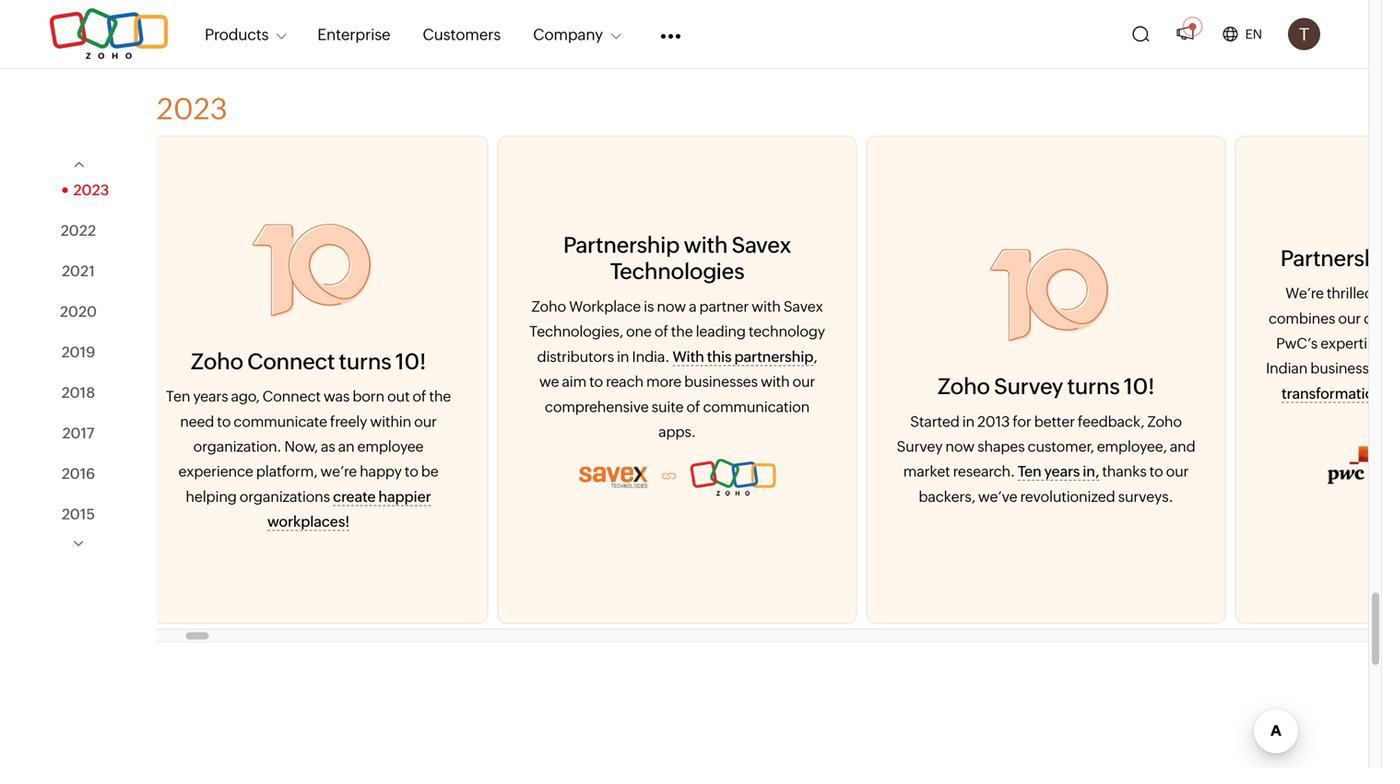 Task type: vqa. For each thing, say whether or not it's contained in the screenshot.
Management to the middle
no



Task type: describe. For each thing, give the bounding box(es) containing it.
2019
[[61, 344, 95, 361]]

ten years ago, connect was born out of the need to communicate freely within our organization. now, as an employee experience platform, we're happy to be helping organizations
[[147, 388, 432, 506]]

in inside zoho workplace is now a partner with savex technologies, one of the leading technology distributors in india.
[[598, 348, 610, 365]]

company
[[533, 25, 603, 43]]

an inside we're thrilled abo an
[[1367, 385, 1382, 402]]

and
[[1151, 438, 1177, 455]]

customers link
[[423, 14, 501, 54]]

create happier workplaces! link
[[248, 489, 412, 532]]

started in 2013 for better feedback, zoho survey now shapes customer, employee, and market research.
[[878, 413, 1177, 481]]

abo
[[1358, 285, 1382, 302]]

organizations
[[221, 489, 311, 506]]

communication
[[684, 399, 791, 416]]

thrilled
[[1308, 285, 1355, 302]]

with this partnership link
[[654, 348, 795, 366]]

as
[[302, 438, 316, 455]]

zoho survey turns 10!
[[919, 374, 1136, 400]]

our inside , we aim to reach more businesses with our comprehensive suite of communication apps.
[[774, 373, 796, 391]]

suite
[[633, 399, 665, 416]]

organization.
[[174, 438, 263, 455]]

apps.
[[640, 424, 677, 441]]

2018 link
[[61, 384, 95, 401]]

2019 link
[[61, 344, 95, 361]]

2015
[[62, 506, 95, 523]]

10! for zoho connect turns 10!
[[376, 349, 407, 375]]

zoho inside 'started in 2013 for better feedback, zoho survey now shapes customer, employee, and market research.'
[[1128, 413, 1163, 430]]

2016
[[62, 465, 95, 482]]

zoho workplace is now a partner with savex technologies, one of the leading technology distributors in india.
[[510, 298, 806, 365]]

started
[[891, 413, 941, 430]]

is
[[625, 298, 635, 315]]

2020 link
[[60, 303, 97, 320]]

shapes
[[959, 438, 1006, 455]]

distributors
[[518, 348, 595, 365]]

technologies
[[591, 259, 725, 285]]

happy
[[341, 463, 383, 481]]

now inside 'started in 2013 for better feedback, zoho survey now shapes customer, employee, and market research.'
[[927, 438, 956, 455]]

out
[[368, 388, 391, 405]]

an inside ten years ago, connect was born out of the need to communicate freely within our organization. now, as an employee experience platform, we're happy to be helping organizations
[[319, 438, 336, 455]]

to inside , we aim to reach more businesses with our comprehensive suite of communication apps.
[[570, 373, 584, 391]]

a
[[670, 298, 678, 315]]

experience
[[159, 463, 234, 481]]

partnership with savex technologies
[[544, 232, 772, 285]]

ten years in, link
[[999, 463, 1080, 481]]

partnership for partnership with savex technologies
[[544, 232, 661, 258]]

we're
[[301, 463, 338, 481]]

better
[[1015, 413, 1056, 430]]

with this partnership
[[654, 348, 795, 365]]

products
[[205, 25, 269, 43]]

workplace
[[550, 298, 622, 315]]

zoho for zoho connect turns 10!
[[172, 349, 224, 375]]

partnership for partnership w
[[1262, 246, 1378, 271]]

2021
[[62, 263, 95, 280]]

with inside partnership with savex technologies
[[665, 232, 709, 258]]

was
[[305, 388, 331, 405]]

businesses
[[665, 373, 739, 391]]

within
[[351, 413, 392, 430]]

2022
[[61, 222, 96, 239]]

comprehensive
[[526, 399, 630, 416]]

enterprise
[[317, 25, 390, 43]]

create
[[314, 489, 357, 506]]

our inside the thanks to our backers, we've revolutionized surveys.
[[1147, 463, 1170, 481]]

2017 link
[[62, 425, 95, 442]]

2018
[[61, 384, 95, 401]]

partnership
[[715, 348, 795, 365]]

communicate
[[215, 413, 308, 430]]

market
[[884, 463, 931, 481]]

2022 link
[[61, 222, 96, 239]]

research.
[[934, 463, 996, 481]]

zoho for zoho workplace is now a partner with savex technologies, one of the leading technology distributors in india.
[[513, 298, 547, 315]]

survey inside 'started in 2013 for better feedback, zoho survey now shapes customer, employee, and market research.'
[[878, 438, 924, 455]]

we're
[[1267, 285, 1305, 302]]

zoho for zoho survey turns 10!
[[919, 374, 971, 400]]

years for in,
[[1025, 463, 1061, 481]]

one
[[607, 323, 633, 340]]

for
[[994, 413, 1013, 430]]

turns for survey
[[1048, 374, 1101, 400]]

w
[[1382, 246, 1382, 271]]

enterprise link
[[317, 14, 390, 54]]

savex inside partnership with savex technologies
[[713, 232, 772, 258]]

helping
[[167, 489, 218, 506]]

ten for ten years in,
[[999, 463, 1023, 481]]



Task type: locate. For each thing, give the bounding box(es) containing it.
aim
[[543, 373, 568, 391]]

to
[[570, 373, 584, 391], [198, 413, 212, 430], [386, 463, 399, 481], [1130, 463, 1144, 481]]

turns for connect
[[320, 349, 372, 375]]

0 horizontal spatial 10!
[[376, 349, 407, 375]]

1 horizontal spatial our
[[774, 373, 796, 391]]

years up need
[[174, 388, 209, 405]]

ten years in,
[[999, 463, 1080, 481]]

ten down shapes
[[999, 463, 1023, 481]]

of inside zoho workplace is now a partner with savex technologies, one of the leading technology distributors in india.
[[636, 323, 649, 340]]

1 vertical spatial 2023
[[73, 181, 109, 198]]

0 horizontal spatial partnership
[[544, 232, 661, 258]]

of inside , we aim to reach more businesses with our comprehensive suite of communication apps.
[[668, 399, 681, 416]]

1 vertical spatial the
[[410, 388, 432, 405]]

connect inside ten years ago, connect was born out of the need to communicate freely within our organization. now, as an employee experience platform, we're happy to be helping organizations
[[244, 388, 302, 405]]

partnership
[[544, 232, 661, 258], [1262, 246, 1378, 271]]

in
[[598, 348, 610, 365], [943, 413, 956, 430]]

leading
[[677, 323, 727, 340]]

we've
[[959, 489, 999, 506]]

2 horizontal spatial of
[[668, 399, 681, 416]]

connect up communicate
[[244, 388, 302, 405]]

0 vertical spatial 2023
[[157, 92, 228, 126]]

1 vertical spatial savex
[[765, 298, 804, 315]]

years for ago,
[[174, 388, 209, 405]]

this
[[688, 348, 713, 365]]

with
[[654, 348, 685, 365]]

ten inside ten years ago, connect was born out of the need to communicate freely within our organization. now, as an employee experience platform, we're happy to be helping organizations
[[147, 388, 171, 405]]

0 horizontal spatial in
[[598, 348, 610, 365]]

years inside ten years ago, connect was born out of the need to communicate freely within our organization. now, as an employee experience platform, we're happy to be helping organizations
[[174, 388, 209, 405]]

we
[[520, 373, 540, 391]]

in,
[[1064, 463, 1080, 481]]

revolutionized
[[1001, 489, 1096, 506]]

0 vertical spatial connect
[[228, 349, 316, 375]]

ten for ten years ago, connect was born out of the need to communicate freely within our organization. now, as an employee experience platform, we're happy to be helping organizations
[[147, 388, 171, 405]]

happier
[[359, 489, 412, 506]]

0 vertical spatial years
[[174, 388, 209, 405]]

surveys.
[[1099, 489, 1154, 506]]

savex up technology
[[765, 298, 804, 315]]

of right suite
[[668, 399, 681, 416]]

zoho up 'ago,'
[[172, 349, 224, 375]]

1 vertical spatial our
[[395, 413, 418, 430]]

customer,
[[1009, 438, 1075, 455]]

to inside the thanks to our backers, we've revolutionized surveys.
[[1130, 463, 1144, 481]]

0 vertical spatial the
[[652, 323, 674, 340]]

be
[[402, 463, 420, 481]]

ten
[[147, 388, 171, 405], [999, 463, 1023, 481]]

en
[[1245, 27, 1262, 41]]

ago,
[[212, 388, 241, 405]]

with up technology
[[733, 298, 762, 315]]

we're thrilled abo an
[[1247, 285, 1382, 427]]

0 horizontal spatial ten
[[147, 388, 171, 405]]

2015 link
[[62, 506, 95, 523]]

, we aim to reach more businesses with our comprehensive suite of communication apps.
[[520, 348, 798, 441]]

0 vertical spatial an
[[1367, 385, 1382, 402]]

turns up born
[[320, 349, 372, 375]]

0 vertical spatial survey
[[975, 374, 1044, 400]]

1 horizontal spatial an
[[1367, 385, 1382, 402]]

0 vertical spatial in
[[598, 348, 610, 365]]

to up surveys.
[[1130, 463, 1144, 481]]

technologies,
[[510, 323, 604, 340]]

partner
[[680, 298, 730, 315]]

1 vertical spatial years
[[1025, 463, 1061, 481]]

customers
[[423, 25, 501, 43]]

the up with on the left top of page
[[652, 323, 674, 340]]

0 vertical spatial now
[[638, 298, 667, 315]]

our right within
[[395, 413, 418, 430]]

2 vertical spatial with
[[742, 373, 771, 391]]

with down 'partnership'
[[742, 373, 771, 391]]

2017
[[62, 425, 95, 442]]

india.
[[613, 348, 651, 365]]

0 horizontal spatial 2023
[[73, 181, 109, 198]]

1 horizontal spatial the
[[652, 323, 674, 340]]

partnership w
[[1262, 246, 1382, 271]]

in left 2013 at right bottom
[[943, 413, 956, 430]]

1 horizontal spatial ten
[[999, 463, 1023, 481]]

partnership inside partnership with savex technologies
[[544, 232, 661, 258]]

connect up was
[[228, 349, 316, 375]]

1 horizontal spatial partnership
[[1262, 246, 1378, 271]]

1 horizontal spatial turns
[[1048, 374, 1101, 400]]

of right one
[[636, 323, 649, 340]]

2023 up 2022 link
[[73, 181, 109, 198]]

1 horizontal spatial 10!
[[1105, 374, 1136, 400]]

years down customer,
[[1025, 463, 1061, 481]]

turns
[[320, 349, 372, 375], [1048, 374, 1101, 400]]

of right "out"
[[394, 388, 407, 405]]

1 horizontal spatial years
[[1025, 463, 1061, 481]]

2016 link
[[62, 465, 95, 482]]

1 vertical spatial connect
[[244, 388, 302, 405]]

0 horizontal spatial survey
[[878, 438, 924, 455]]

zoho up and
[[1128, 413, 1163, 430]]

with inside zoho workplace is now a partner with savex technologies, one of the leading technology distributors in india.
[[733, 298, 762, 315]]

1 horizontal spatial 2023
[[157, 92, 228, 126]]

0 horizontal spatial turns
[[320, 349, 372, 375]]

2 horizontal spatial our
[[1147, 463, 1170, 481]]

an
[[1367, 385, 1382, 402], [319, 438, 336, 455]]

0 vertical spatial ten
[[147, 388, 171, 405]]

the inside ten years ago, connect was born out of the need to communicate freely within our organization. now, as an employee experience platform, we're happy to be helping organizations
[[410, 388, 432, 405]]

1 vertical spatial an
[[319, 438, 336, 455]]

employee
[[338, 438, 405, 455]]

0 horizontal spatial an
[[319, 438, 336, 455]]

to right need
[[198, 413, 212, 430]]

2023 link
[[48, 181, 109, 198]]

reach
[[587, 373, 625, 391]]

savex up partner
[[713, 232, 772, 258]]

zoho up technologies,
[[513, 298, 547, 315]]

0 horizontal spatial years
[[174, 388, 209, 405]]

zoho connect turns 10!
[[172, 349, 407, 375]]

terry turtle image
[[1288, 18, 1320, 50]]

savex
[[713, 232, 772, 258], [765, 298, 804, 315]]

0 horizontal spatial our
[[395, 413, 418, 430]]

,
[[795, 348, 798, 365]]

employee,
[[1078, 438, 1148, 455]]

now inside zoho workplace is now a partner with savex technologies, one of the leading technology distributors in india.
[[638, 298, 667, 315]]

2023
[[157, 92, 228, 126], [73, 181, 109, 198]]

our
[[774, 373, 796, 391], [395, 413, 418, 430], [1147, 463, 1170, 481]]

2020
[[60, 303, 97, 320]]

of inside ten years ago, connect was born out of the need to communicate freely within our organization. now, as an employee experience platform, we're happy to be helping organizations
[[394, 388, 407, 405]]

2013
[[958, 413, 991, 430]]

1 horizontal spatial of
[[636, 323, 649, 340]]

workplaces!
[[248, 514, 331, 531]]

1 vertical spatial ten
[[999, 463, 1023, 481]]

0 vertical spatial with
[[665, 232, 709, 258]]

create happier workplaces!
[[248, 489, 412, 531]]

2023 down products
[[157, 92, 228, 126]]

to right the aim
[[570, 373, 584, 391]]

with
[[665, 232, 709, 258], [733, 298, 762, 315], [742, 373, 771, 391]]

now,
[[265, 438, 299, 455]]

more
[[627, 373, 663, 391]]

partnership up technologies
[[544, 232, 661, 258]]

10! for zoho survey turns 10!
[[1105, 374, 1136, 400]]

with inside , we aim to reach more businesses with our comprehensive suite of communication apps.
[[742, 373, 771, 391]]

2021 link
[[62, 263, 95, 280]]

1 horizontal spatial survey
[[975, 374, 1044, 400]]

2 vertical spatial our
[[1147, 463, 1170, 481]]

1 horizontal spatial in
[[943, 413, 956, 430]]

our down and
[[1147, 463, 1170, 481]]

0 horizontal spatial of
[[394, 388, 407, 405]]

turns up 'feedback,'
[[1048, 374, 1101, 400]]

0 vertical spatial our
[[774, 373, 796, 391]]

freely
[[311, 413, 348, 430]]

survey up market
[[878, 438, 924, 455]]

our down ,
[[774, 373, 796, 391]]

born
[[334, 388, 366, 405]]

in inside 'started in 2013 for better feedback, zoho survey now shapes customer, employee, and market research.'
[[943, 413, 956, 430]]

savex inside zoho workplace is now a partner with savex technologies, one of the leading technology distributors in india.
[[765, 298, 804, 315]]

partnership up thrilled
[[1262, 246, 1378, 271]]

1 vertical spatial now
[[927, 438, 956, 455]]

10! up 'feedback,'
[[1105, 374, 1136, 400]]

thanks to our backers, we've revolutionized surveys.
[[900, 463, 1170, 506]]

1 vertical spatial with
[[733, 298, 762, 315]]

ten up need
[[147, 388, 171, 405]]

zoho
[[513, 298, 547, 315], [172, 349, 224, 375], [919, 374, 971, 400], [1128, 413, 1163, 430]]

0 horizontal spatial the
[[410, 388, 432, 405]]

survey up for
[[975, 374, 1044, 400]]

zoho inside zoho workplace is now a partner with savex technologies, one of the leading technology distributors in india.
[[513, 298, 547, 315]]

backers,
[[900, 489, 956, 506]]

now left 'a'
[[638, 298, 667, 315]]

10! up "out"
[[376, 349, 407, 375]]

0 vertical spatial savex
[[713, 232, 772, 258]]

the inside zoho workplace is now a partner with savex technologies, one of the leading technology distributors in india.
[[652, 323, 674, 340]]

technology
[[730, 323, 806, 340]]

1 vertical spatial in
[[943, 413, 956, 430]]

0 horizontal spatial now
[[638, 298, 667, 315]]

1 vertical spatial survey
[[878, 438, 924, 455]]

our inside ten years ago, connect was born out of the need to communicate freely within our organization. now, as an employee experience platform, we're happy to be helping organizations
[[395, 413, 418, 430]]

the right "out"
[[410, 388, 432, 405]]

with up technologies
[[665, 232, 709, 258]]

need
[[161, 413, 195, 430]]

connect
[[228, 349, 316, 375], [244, 388, 302, 405]]

in up reach
[[598, 348, 610, 365]]

1 horizontal spatial now
[[927, 438, 956, 455]]

years
[[174, 388, 209, 405], [1025, 463, 1061, 481]]

now up research.
[[927, 438, 956, 455]]

to left be
[[386, 463, 399, 481]]

zoho up started
[[919, 374, 971, 400]]

now
[[638, 298, 667, 315], [927, 438, 956, 455]]

platform,
[[237, 463, 299, 481]]



